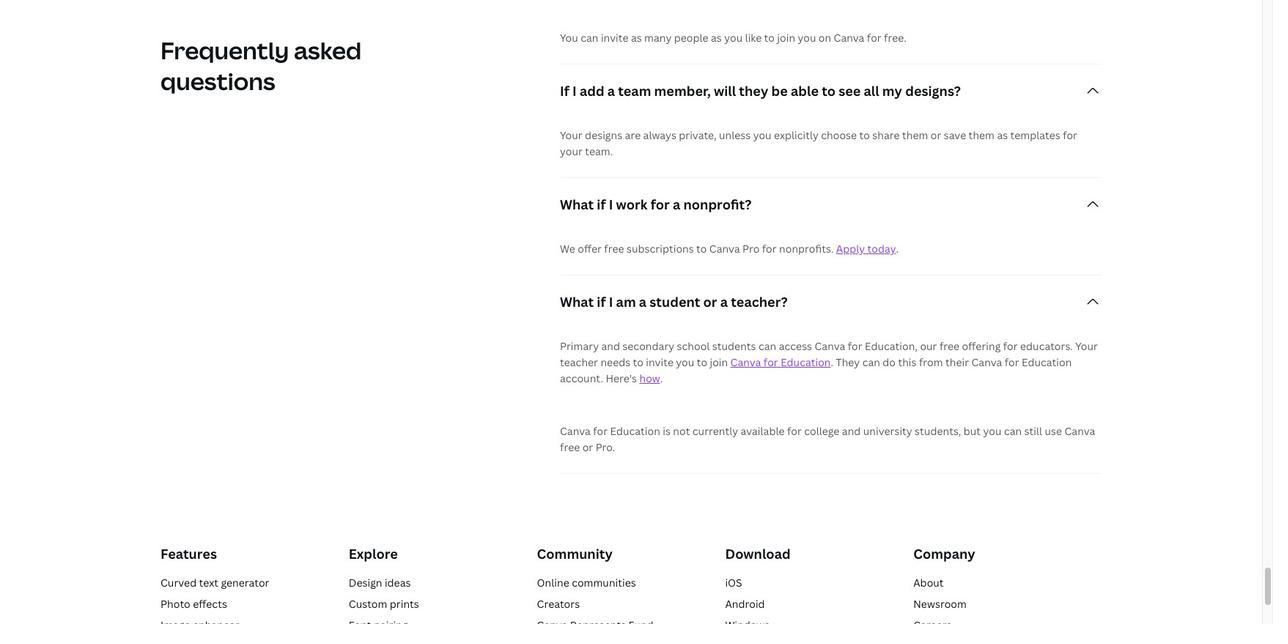 Task type: vqa. For each thing, say whether or not it's contained in the screenshot.


Task type: describe. For each thing, give the bounding box(es) containing it.
0 vertical spatial join
[[778, 31, 796, 45]]

asked
[[294, 34, 362, 66]]

i for am
[[609, 293, 613, 311]]

questions
[[161, 65, 275, 97]]

you
[[560, 31, 579, 45]]

canva for education
[[731, 356, 831, 370]]

photo
[[161, 597, 191, 611]]

subscriptions
[[627, 242, 694, 256]]

their
[[946, 356, 970, 370]]

online communities link
[[537, 576, 636, 590]]

0 horizontal spatial as
[[631, 31, 642, 45]]

about newsroom
[[914, 576, 967, 611]]

not
[[673, 425, 690, 439]]

all
[[864, 82, 880, 100]]

education inside '. they can do this from their canva for education account. here's'
[[1022, 356, 1073, 370]]

student
[[650, 293, 701, 311]]

we offer free subscriptions to canva pro for nonprofits. apply today .
[[560, 242, 899, 256]]

2 horizontal spatial .
[[897, 242, 899, 256]]

students,
[[915, 425, 962, 439]]

can inside "canva for education is not currently available for college and university students, but you can still use canva free or pro."
[[1005, 425, 1023, 439]]

text
[[199, 576, 219, 590]]

be
[[772, 82, 788, 100]]

0 vertical spatial i
[[573, 82, 577, 100]]

if
[[560, 82, 570, 100]]

college
[[805, 425, 840, 439]]

today
[[868, 242, 897, 256]]

this
[[899, 356, 917, 370]]

add
[[580, 82, 605, 100]]

people
[[674, 31, 709, 45]]

ios link
[[726, 576, 743, 590]]

if i add a team member, will they be able to see all my designs?
[[560, 82, 961, 100]]

if for am
[[597, 293, 606, 311]]

you inside your designs are always private, unless you explicitly choose to share them or save them as templates for your team.
[[754, 128, 772, 142]]

effects
[[193, 597, 227, 611]]

you left the on at the right top of the page
[[798, 31, 817, 45]]

still
[[1025, 425, 1043, 439]]

and inside primary and secondary school students can access canva for education, our free offering for educators. your teacher needs to invite you to join
[[602, 340, 620, 354]]

explicitly
[[774, 128, 819, 142]]

for inside what if i work for a nonprofit? dropdown button
[[651, 196, 670, 214]]

and inside "canva for education is not currently available for college and university students, but you can still use canva free or pro."
[[843, 425, 861, 439]]

my
[[883, 82, 903, 100]]

pro
[[743, 242, 760, 256]]

always
[[644, 128, 677, 142]]

but
[[964, 425, 981, 439]]

canva right use
[[1065, 425, 1096, 439]]

apply today link
[[837, 242, 897, 256]]

primary and secondary school students can access canva for education, our free offering for educators. your teacher needs to invite you to join
[[560, 340, 1099, 370]]

features
[[161, 546, 217, 563]]

a right am
[[639, 293, 647, 311]]

pro.
[[596, 441, 615, 455]]

nonprofits.
[[780, 242, 834, 256]]

canva left pro
[[710, 242, 741, 256]]

education for canva for education is not currently available for college and university students, but you can still use canva free or pro.
[[611, 425, 661, 439]]

able
[[791, 82, 819, 100]]

needs
[[601, 356, 631, 370]]

for inside '. they can do this from their canva for education account. here's'
[[1005, 356, 1020, 370]]

frequently
[[161, 34, 289, 66]]

design
[[349, 576, 382, 590]]

company
[[914, 546, 976, 563]]

1 horizontal spatial as
[[711, 31, 722, 45]]

unless
[[719, 128, 751, 142]]

. inside '. they can do this from their canva for education account. here's'
[[831, 356, 834, 370]]

2 vertical spatial .
[[661, 372, 663, 386]]

. they can do this from their canva for education account. here's
[[560, 356, 1073, 386]]

to inside your designs are always private, unless you explicitly choose to share them or save them as templates for your team.
[[860, 128, 870, 142]]

2 them from the left
[[969, 128, 995, 142]]

we
[[560, 242, 576, 256]]

canva inside '. they can do this from their canva for education account. here's'
[[972, 356, 1003, 370]]

you inside "canva for education is not currently available for college and university students, but you can still use canva free or pro."
[[984, 425, 1002, 439]]

do
[[883, 356, 896, 370]]

to down secondary
[[633, 356, 644, 370]]

available
[[741, 425, 785, 439]]

online
[[537, 576, 570, 590]]

a left teacher?
[[721, 293, 728, 311]]

communities
[[572, 576, 636, 590]]

can right you
[[581, 31, 599, 45]]

what if i am a student or a teacher? button
[[560, 276, 1102, 329]]

custom prints link
[[349, 597, 419, 611]]

work
[[616, 196, 648, 214]]

or inside "canva for education is not currently available for college and university students, but you can still use canva free or pro."
[[583, 441, 593, 455]]

download
[[726, 546, 791, 563]]

is
[[663, 425, 671, 439]]

educators.
[[1021, 340, 1074, 354]]

secondary
[[623, 340, 675, 354]]

your designs are always private, unless you explicitly choose to share them or save them as templates for your team.
[[560, 128, 1078, 159]]

university
[[864, 425, 913, 439]]

apply
[[837, 242, 866, 256]]

your
[[560, 145, 583, 159]]

newsroom
[[914, 597, 967, 611]]

you inside primary and secondary school students can access canva for education, our free offering for educators. your teacher needs to invite you to join
[[676, 356, 695, 370]]

generator
[[221, 576, 270, 590]]

frequently asked questions
[[161, 34, 362, 97]]

about
[[914, 576, 944, 590]]

ideas
[[385, 576, 411, 590]]

teacher?
[[731, 293, 788, 311]]

or inside dropdown button
[[704, 293, 718, 311]]

join inside primary and secondary school students can access canva for education, our free offering for educators. your teacher needs to invite you to join
[[710, 356, 728, 370]]

1 horizontal spatial free
[[605, 242, 625, 256]]

ios
[[726, 576, 743, 590]]

how link
[[640, 372, 661, 386]]

access
[[779, 340, 813, 354]]

like
[[746, 31, 762, 45]]

share
[[873, 128, 900, 142]]

to right like
[[765, 31, 775, 45]]



Task type: locate. For each thing, give the bounding box(es) containing it.
2 what from the top
[[560, 293, 594, 311]]

choose
[[822, 128, 857, 142]]

0 horizontal spatial join
[[710, 356, 728, 370]]

curved text generator photo effects
[[161, 576, 270, 611]]

community
[[537, 546, 613, 563]]

0 vertical spatial .
[[897, 242, 899, 256]]

1 vertical spatial if
[[597, 293, 606, 311]]

i right if
[[573, 82, 577, 100]]

what if i work for a nonprofit?
[[560, 196, 752, 214]]

your right educators.
[[1076, 340, 1099, 354]]

how
[[640, 372, 661, 386]]

curved text generator link
[[161, 576, 270, 590]]

your inside your designs are always private, unless you explicitly choose to share them or save them as templates for your team.
[[560, 128, 583, 142]]

2 if from the top
[[597, 293, 606, 311]]

ios android
[[726, 576, 765, 611]]

your up your
[[560, 128, 583, 142]]

0 vertical spatial invite
[[601, 31, 629, 45]]

i inside dropdown button
[[609, 293, 613, 311]]

custom
[[349, 597, 388, 611]]

1 horizontal spatial .
[[831, 356, 834, 370]]

newsroom link
[[914, 597, 967, 611]]

you can invite as many people as you like to join you on canva for free.
[[560, 31, 907, 45]]

1 vertical spatial invite
[[646, 356, 674, 370]]

our
[[921, 340, 938, 354]]

teacher
[[560, 356, 598, 370]]

canva up they
[[815, 340, 846, 354]]

1 them from the left
[[903, 128, 929, 142]]

i left am
[[609, 293, 613, 311]]

. right apply
[[897, 242, 899, 256]]

photo effects link
[[161, 597, 227, 611]]

education down access
[[781, 356, 831, 370]]

to left share
[[860, 128, 870, 142]]

if inside dropdown button
[[597, 196, 606, 214]]

if
[[597, 196, 606, 214], [597, 293, 606, 311]]

what for what if i work for a nonprofit?
[[560, 196, 594, 214]]

you left like
[[725, 31, 743, 45]]

. left they
[[831, 356, 834, 370]]

offer
[[578, 242, 602, 256]]

as left many on the top of the page
[[631, 31, 642, 45]]

here's
[[606, 372, 637, 386]]

1 vertical spatial .
[[831, 356, 834, 370]]

canva for education is not currently available for college and university students, but you can still use canva free or pro.
[[560, 425, 1096, 455]]

canva down offering
[[972, 356, 1003, 370]]

are
[[625, 128, 641, 142]]

join
[[778, 31, 796, 45], [710, 356, 728, 370]]

them
[[903, 128, 929, 142], [969, 128, 995, 142]]

education
[[781, 356, 831, 370], [1022, 356, 1073, 370], [611, 425, 661, 439]]

free inside "canva for education is not currently available for college and university students, but you can still use canva free or pro."
[[560, 441, 580, 455]]

join right like
[[778, 31, 796, 45]]

if left am
[[597, 293, 606, 311]]

nonprofit?
[[684, 196, 752, 214]]

1 what from the top
[[560, 196, 594, 214]]

1 vertical spatial i
[[609, 196, 613, 214]]

1 vertical spatial your
[[1076, 340, 1099, 354]]

or inside your designs are always private, unless you explicitly choose to share them or save them as templates for your team.
[[931, 128, 942, 142]]

0 horizontal spatial education
[[611, 425, 661, 439]]

many
[[645, 31, 672, 45]]

creators link
[[537, 597, 580, 611]]

invite
[[601, 31, 629, 45], [646, 356, 674, 370]]

or left save
[[931, 128, 942, 142]]

designs?
[[906, 82, 961, 100]]

0 vertical spatial or
[[931, 128, 942, 142]]

as left templates
[[998, 128, 1009, 142]]

can inside '. they can do this from their canva for education account. here's'
[[863, 356, 881, 370]]

free up their at right bottom
[[940, 340, 960, 354]]

you down school
[[676, 356, 695, 370]]

education inside "canva for education is not currently available for college and university students, but you can still use canva free or pro."
[[611, 425, 661, 439]]

to down school
[[697, 356, 708, 370]]

your inside primary and secondary school students can access canva for education, our free offering for educators. your teacher needs to invite you to join
[[1076, 340, 1099, 354]]

you right unless on the right top
[[754, 128, 772, 142]]

i left work on the top
[[609, 196, 613, 214]]

2 horizontal spatial education
[[1022, 356, 1073, 370]]

explore
[[349, 546, 398, 563]]

canva for education link
[[731, 356, 831, 370]]

and up needs
[[602, 340, 620, 354]]

canva
[[834, 31, 865, 45], [710, 242, 741, 256], [815, 340, 846, 354], [731, 356, 762, 370], [972, 356, 1003, 370], [560, 425, 591, 439], [1065, 425, 1096, 439]]

canva inside primary and secondary school students can access canva for education, our free offering for educators. your teacher needs to invite you to join
[[815, 340, 846, 354]]

2 vertical spatial free
[[560, 441, 580, 455]]

education down educators.
[[1022, 356, 1073, 370]]

free.
[[885, 31, 907, 45]]

about link
[[914, 576, 944, 590]]

save
[[944, 128, 967, 142]]

0 horizontal spatial .
[[661, 372, 663, 386]]

curved
[[161, 576, 197, 590]]

and
[[602, 340, 620, 354], [843, 425, 861, 439]]

invite inside primary and secondary school students can access canva for education, our free offering for educators. your teacher needs to invite you to join
[[646, 356, 674, 370]]

canva down account.
[[560, 425, 591, 439]]

education for canva for education
[[781, 356, 831, 370]]

can inside primary and secondary school students can access canva for education, our free offering for educators. your teacher needs to invite you to join
[[759, 340, 777, 354]]

or right student
[[704, 293, 718, 311]]

i
[[573, 82, 577, 100], [609, 196, 613, 214], [609, 293, 613, 311]]

canva right the on at the right top of the page
[[834, 31, 865, 45]]

or left pro.
[[583, 441, 593, 455]]

1 vertical spatial what
[[560, 293, 594, 311]]

1 vertical spatial or
[[704, 293, 718, 311]]

2 horizontal spatial or
[[931, 128, 942, 142]]

from
[[920, 356, 944, 370]]

1 if from the top
[[597, 196, 606, 214]]

what
[[560, 196, 594, 214], [560, 293, 594, 311]]

1 horizontal spatial or
[[704, 293, 718, 311]]

on
[[819, 31, 832, 45]]

school
[[677, 340, 710, 354]]

they
[[739, 82, 769, 100]]

0 vertical spatial your
[[560, 128, 583, 142]]

offering
[[963, 340, 1001, 354]]

you right but
[[984, 425, 1002, 439]]

am
[[616, 293, 636, 311]]

invite up how . on the bottom right of the page
[[646, 356, 674, 370]]

1 vertical spatial and
[[843, 425, 861, 439]]

0 horizontal spatial or
[[583, 441, 593, 455]]

0 vertical spatial what
[[560, 196, 594, 214]]

education left is
[[611, 425, 661, 439]]

can left do
[[863, 356, 881, 370]]

what inside dropdown button
[[560, 196, 594, 214]]

1 horizontal spatial join
[[778, 31, 796, 45]]

can up canva for education at right
[[759, 340, 777, 354]]

0 vertical spatial and
[[602, 340, 620, 354]]

. down secondary
[[661, 372, 663, 386]]

templates
[[1011, 128, 1061, 142]]

if inside dropdown button
[[597, 293, 606, 311]]

join down the students
[[710, 356, 728, 370]]

1 horizontal spatial invite
[[646, 356, 674, 370]]

0 horizontal spatial them
[[903, 128, 929, 142]]

them right share
[[903, 128, 929, 142]]

they
[[836, 356, 860, 370]]

for inside your designs are always private, unless you explicitly choose to share them or save them as templates for your team.
[[1064, 128, 1078, 142]]

a left nonprofit? at the right top of page
[[673, 196, 681, 214]]

private,
[[679, 128, 717, 142]]

free right offer
[[605, 242, 625, 256]]

prints
[[390, 597, 419, 611]]

design ideas link
[[349, 576, 411, 590]]

1 horizontal spatial and
[[843, 425, 861, 439]]

can left still
[[1005, 425, 1023, 439]]

as inside your designs are always private, unless you explicitly choose to share them or save them as templates for your team.
[[998, 128, 1009, 142]]

what if i work for a nonprofit? button
[[560, 178, 1102, 231]]

and right college
[[843, 425, 861, 439]]

what inside dropdown button
[[560, 293, 594, 311]]

them right save
[[969, 128, 995, 142]]

0 vertical spatial free
[[605, 242, 625, 256]]

0 horizontal spatial invite
[[601, 31, 629, 45]]

canva down the students
[[731, 356, 762, 370]]

android
[[726, 597, 765, 611]]

team
[[618, 82, 652, 100]]

to left see
[[822, 82, 836, 100]]

a right add
[[608, 82, 615, 100]]

students
[[713, 340, 757, 354]]

0 horizontal spatial free
[[560, 441, 580, 455]]

design ideas custom prints
[[349, 576, 419, 611]]

invite left many on the top of the page
[[601, 31, 629, 45]]

to inside 'if i add a team member, will they be able to see all my designs?' dropdown button
[[822, 82, 836, 100]]

2 horizontal spatial as
[[998, 128, 1009, 142]]

1 vertical spatial free
[[940, 340, 960, 354]]

what up the primary
[[560, 293, 594, 311]]

how .
[[640, 372, 663, 386]]

what if i am a student or a teacher?
[[560, 293, 788, 311]]

if for work
[[597, 196, 606, 214]]

2 vertical spatial i
[[609, 293, 613, 311]]

0 horizontal spatial your
[[560, 128, 583, 142]]

2 vertical spatial or
[[583, 441, 593, 455]]

to
[[765, 31, 775, 45], [822, 82, 836, 100], [860, 128, 870, 142], [697, 242, 707, 256], [633, 356, 644, 370], [697, 356, 708, 370]]

1 horizontal spatial your
[[1076, 340, 1099, 354]]

to right "subscriptions"
[[697, 242, 707, 256]]

as
[[631, 31, 642, 45], [711, 31, 722, 45], [998, 128, 1009, 142]]

android link
[[726, 597, 765, 611]]

currently
[[693, 425, 739, 439]]

if left work on the top
[[597, 196, 606, 214]]

account.
[[560, 372, 604, 386]]

2 horizontal spatial free
[[940, 340, 960, 354]]

as right people on the top
[[711, 31, 722, 45]]

1 horizontal spatial education
[[781, 356, 831, 370]]

free inside primary and secondary school students can access canva for education, our free offering for educators. your teacher needs to invite you to join
[[940, 340, 960, 354]]

0 horizontal spatial and
[[602, 340, 620, 354]]

free left pro.
[[560, 441, 580, 455]]

0 vertical spatial if
[[597, 196, 606, 214]]

will
[[714, 82, 736, 100]]

what for what if i am a student or a teacher?
[[560, 293, 594, 311]]

1 horizontal spatial them
[[969, 128, 995, 142]]

i for work
[[609, 196, 613, 214]]

1 vertical spatial join
[[710, 356, 728, 370]]

use
[[1045, 425, 1063, 439]]

what up we in the top left of the page
[[560, 196, 594, 214]]



